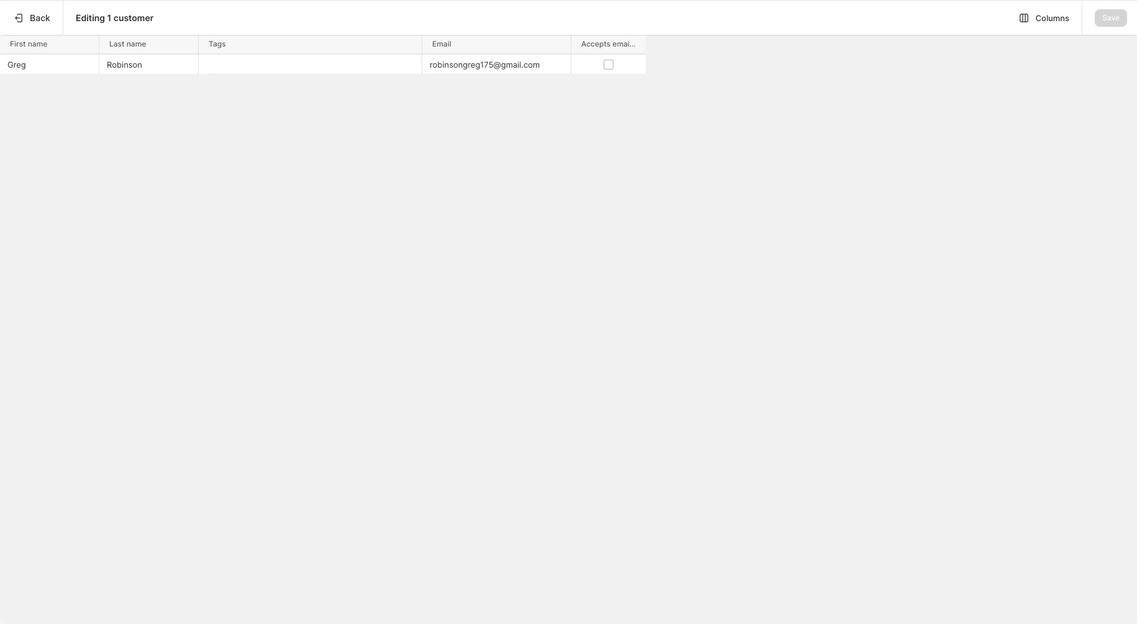 Task type: vqa. For each thing, say whether or not it's contained in the screenshot.
right "name"
yes



Task type: locate. For each thing, give the bounding box(es) containing it.
first
[[10, 39, 26, 48]]

1 horizontal spatial name
[[127, 39, 146, 48]]

name inside column header
[[28, 39, 47, 48]]

editing 1 customer
[[76, 12, 154, 23]]

1 row from the top
[[0, 35, 670, 55]]

email
[[432, 39, 452, 48]]

first name column header
[[0, 35, 101, 55]]

accepts email marketing column header
[[572, 35, 670, 55]]

name inside column header
[[127, 39, 146, 48]]

home link
[[7, 45, 142, 62]]

0 horizontal spatial name
[[28, 39, 47, 48]]

row containing first name
[[0, 35, 670, 55]]

row
[[0, 35, 670, 55], [0, 54, 646, 75]]

tags
[[209, 39, 226, 48]]

columns button
[[1012, 7, 1077, 29]]

customer
[[114, 12, 154, 23]]

cell
[[199, 55, 423, 75]]

back link
[[0, 1, 63, 35]]

1
[[107, 12, 111, 23]]

2 row from the top
[[0, 54, 646, 75]]

name
[[28, 39, 47, 48], [127, 39, 146, 48]]

name right the last
[[127, 39, 146, 48]]

name for last name
[[127, 39, 146, 48]]

accepts email marketing
[[582, 39, 670, 48]]

last name column header
[[99, 35, 201, 55]]

2 name from the left
[[127, 39, 146, 48]]

save button
[[1095, 9, 1128, 26]]

cell inside row
[[199, 55, 423, 75]]

first name
[[10, 39, 47, 48]]

columns
[[1036, 13, 1070, 23]]

email column header
[[423, 35, 574, 55]]

name right first
[[28, 39, 47, 48]]

editing 1 customer grid
[[0, 35, 670, 75]]

1 name from the left
[[28, 39, 47, 48]]



Task type: describe. For each thing, give the bounding box(es) containing it.
save
[[1103, 13, 1120, 22]]

editing
[[76, 12, 105, 23]]

shopify image
[[25, 13, 64, 25]]

row inside editing 1 customer grid
[[0, 54, 646, 75]]

tags column header
[[199, 35, 424, 55]]

home
[[30, 48, 53, 58]]

last
[[109, 39, 125, 48]]

marketing
[[634, 39, 670, 48]]

email
[[613, 39, 632, 48]]

last name
[[109, 39, 146, 48]]

name for first name
[[28, 39, 47, 48]]

back
[[30, 12, 50, 23]]

accepts
[[582, 39, 611, 48]]



